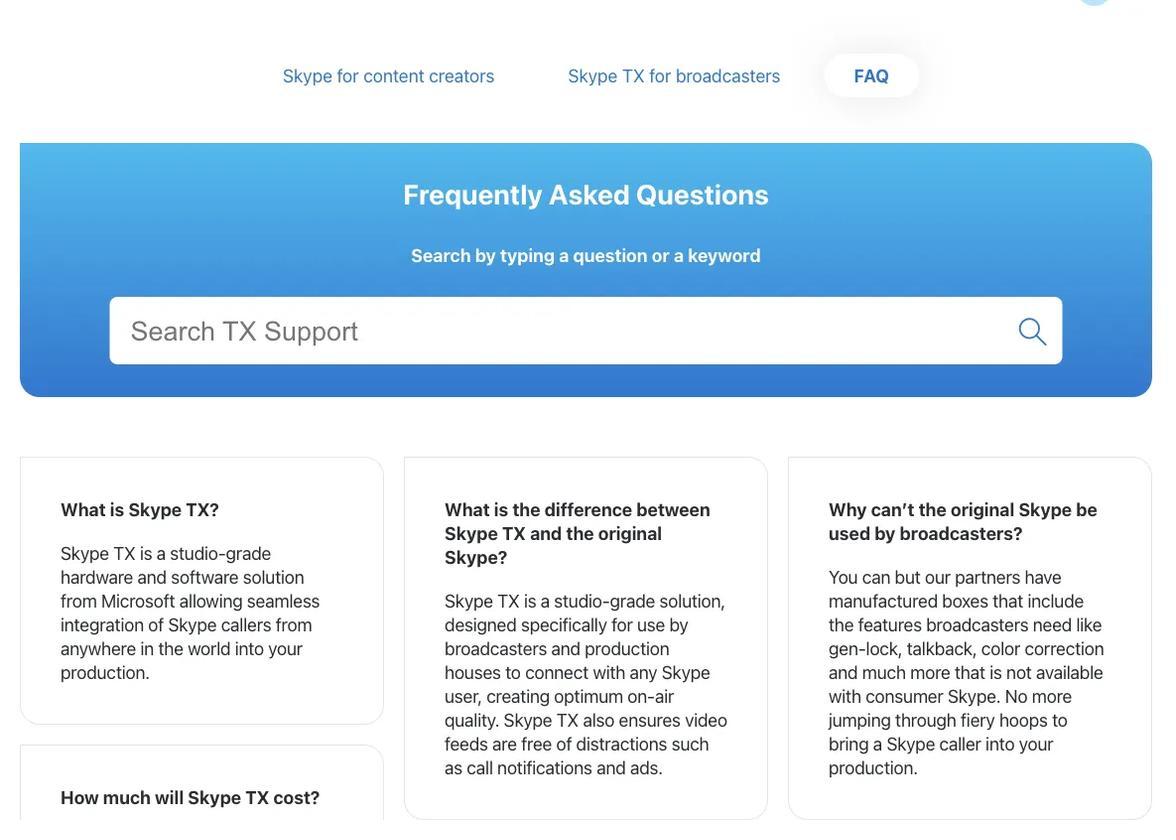 Task type: locate. For each thing, give the bounding box(es) containing it.
can
[[863, 566, 891, 587]]

faq
[[855, 65, 890, 86]]

to inside skype tx is a studio-grade solution, designed specifically for use by broadcasters and production houses to connect with any skype user, creating optimum on-air quality. skype tx also ensures video feeds are free of distractions such as call notifications and ads.
[[506, 661, 521, 683]]

for
[[337, 65, 359, 86], [650, 65, 672, 86], [612, 614, 633, 635]]

1 horizontal spatial broadcasters
[[676, 65, 781, 86]]

0 horizontal spatial more
[[911, 661, 951, 683]]

tx?
[[186, 499, 219, 520]]

is inside the skype tx is a studio-grade hardware and software solution from microsoft allowing seamless integration of skype callers from anywhere in the world into your production.
[[140, 542, 152, 564]]

is up specifically
[[524, 590, 537, 611]]

jumping
[[829, 709, 892, 730]]

0 vertical spatial grade
[[226, 542, 271, 564]]

0 vertical spatial studio-
[[170, 542, 226, 564]]

into down "callers"
[[235, 638, 264, 659]]

1 horizontal spatial by
[[670, 614, 689, 635]]

from
[[61, 590, 97, 611], [276, 614, 312, 635]]

hoops
[[1000, 709, 1048, 730]]

typing
[[501, 244, 555, 266]]

1 vertical spatial production.
[[829, 757, 918, 778]]

into down the "fiery"
[[986, 733, 1015, 754]]

integration
[[61, 614, 144, 635]]

0 vertical spatial to
[[506, 661, 521, 683]]

0 horizontal spatial what
[[61, 499, 106, 520]]

and down 'difference'
[[530, 522, 562, 544]]

frequently asked questions main content
[[0, 34, 1173, 820]]

0 horizontal spatial of
[[148, 614, 164, 635]]

production. down anywhere
[[61, 661, 150, 683]]

production. down bring
[[829, 757, 918, 778]]

with
[[593, 661, 626, 683], [829, 685, 862, 707]]

content
[[364, 65, 425, 86]]

much
[[863, 661, 907, 683], [103, 787, 151, 808]]

available
[[1037, 661, 1104, 683]]

1 vertical spatial of
[[557, 733, 572, 754]]

1 horizontal spatial studio-
[[554, 590, 610, 611]]

and down gen-
[[829, 661, 858, 683]]

0 horizontal spatial that
[[955, 661, 986, 683]]

notifications
[[498, 757, 593, 778]]

1 horizontal spatial your
[[1020, 733, 1054, 754]]

of inside skype tx is a studio-grade solution, designed specifically for use by broadcasters and production houses to connect with any skype user, creating optimum on-air quality. skype tx also ensures video feeds are free of distractions such as call notifications and ads.
[[557, 733, 572, 754]]

1 horizontal spatial original
[[951, 499, 1015, 520]]

skype for content creators
[[283, 65, 495, 86]]

what for what is the difference between skype tx and the original skype?
[[445, 499, 490, 520]]

or
[[652, 244, 670, 266]]

the inside why can't the original skype be used by broadcasters?
[[919, 499, 947, 520]]

to up creating
[[506, 661, 521, 683]]

1 horizontal spatial to
[[1053, 709, 1068, 730]]

broadcasters for why can't the original skype be used by broadcasters?
[[927, 614, 1029, 635]]

studio- for software
[[170, 542, 226, 564]]

that down "partners"
[[993, 590, 1024, 611]]

not
[[1007, 661, 1033, 683]]

0 vertical spatial into
[[235, 638, 264, 659]]

a for what is skype tx?
[[157, 542, 166, 564]]

1 vertical spatial more
[[1033, 685, 1073, 707]]

is left not
[[990, 661, 1003, 683]]

2 horizontal spatial by
[[875, 522, 896, 544]]

color
[[982, 638, 1021, 659]]

with inside skype tx is a studio-grade solution, designed specifically for use by broadcasters and production houses to connect with any skype user, creating optimum on-air quality. skype tx also ensures video feeds are free of distractions such as call notifications and ads.
[[593, 661, 626, 683]]

1 vertical spatial by
[[875, 522, 896, 544]]

skype inside why can't the original skype be used by broadcasters?
[[1019, 499, 1073, 520]]

by
[[475, 244, 496, 266], [875, 522, 896, 544], [670, 614, 689, 635]]

the up gen-
[[829, 614, 854, 635]]

that up skype.
[[955, 661, 986, 683]]

is down what is skype tx?
[[140, 542, 152, 564]]

grade inside skype tx is a studio-grade solution, designed specifically for use by broadcasters and production houses to connect with any skype user, creating optimum on-air quality. skype tx also ensures video feeds are free of distractions such as call notifications and ads.
[[610, 590, 656, 611]]

broadcasters inside skype tx is a studio-grade solution, designed specifically for use by broadcasters and production houses to connect with any skype user, creating optimum on-air quality. skype tx also ensures video feeds are free of distractions such as call notifications and ads.
[[445, 638, 547, 659]]

what inside the what is the difference between skype tx and the original skype?
[[445, 499, 490, 520]]

0 horizontal spatial production.
[[61, 661, 150, 683]]

your down "callers"
[[268, 638, 303, 659]]

manufactured
[[829, 590, 938, 611]]

ads.
[[631, 757, 663, 778]]

the up the broadcasters?
[[919, 499, 947, 520]]

grade for solution
[[226, 542, 271, 564]]

much left will
[[103, 787, 151, 808]]

1 horizontal spatial of
[[557, 733, 572, 754]]

a right bring
[[874, 733, 883, 754]]

specifically
[[521, 614, 608, 635]]

by down can't
[[875, 522, 896, 544]]

0 vertical spatial with
[[593, 661, 626, 683]]

what
[[61, 499, 106, 520], [445, 499, 490, 520]]

be
[[1077, 499, 1098, 520]]

production.
[[61, 661, 150, 683], [829, 757, 918, 778]]

frequently
[[403, 178, 543, 211]]

of right 'free'
[[557, 733, 572, 754]]

grade
[[226, 542, 271, 564], [610, 590, 656, 611]]

1 horizontal spatial what
[[445, 499, 490, 520]]

0 horizontal spatial studio-
[[170, 542, 226, 564]]

1 vertical spatial original
[[599, 522, 662, 544]]

in
[[140, 638, 154, 659]]

what up skype?
[[445, 499, 490, 520]]

more down 'talkback,' in the bottom of the page
[[911, 661, 951, 683]]

0 vertical spatial much
[[863, 661, 907, 683]]

distractions
[[577, 733, 668, 754]]

world
[[188, 638, 231, 659]]

a right typing
[[559, 244, 569, 266]]

1 horizontal spatial much
[[863, 661, 907, 683]]

through
[[896, 709, 957, 730]]

0 horizontal spatial into
[[235, 638, 264, 659]]

1 horizontal spatial grade
[[610, 590, 656, 611]]

0 horizontal spatial broadcasters
[[445, 638, 547, 659]]

studio- up software
[[170, 542, 226, 564]]

to
[[506, 661, 521, 683], [1053, 709, 1068, 730]]

2 horizontal spatial broadcasters
[[927, 614, 1029, 635]]

consumer
[[866, 685, 944, 707]]

quality.
[[445, 709, 500, 730]]

2 vertical spatial by
[[670, 614, 689, 635]]

is up skype?
[[494, 499, 509, 520]]

with inside you can but our partners have manufactured boxes that include the features broadcasters need like gen-lock, talkback, color correction and much more that is not available with consumer skype. no more jumping through fiery hoops to bring a skype caller into your production.
[[829, 685, 862, 707]]

broadcasters inside you can but our partners have manufactured boxes that include the features broadcasters need like gen-lock, talkback, color correction and much more that is not available with consumer skype. no more jumping through fiery hoops to bring a skype caller into your production.
[[927, 614, 1029, 635]]

by left typing
[[475, 244, 496, 266]]

0 vertical spatial from
[[61, 590, 97, 611]]

2 what from the left
[[445, 499, 490, 520]]

your down 'hoops'
[[1020, 733, 1054, 754]]

user,
[[445, 685, 482, 707]]

any
[[630, 661, 658, 683]]

will
[[155, 787, 184, 808]]

0 vertical spatial that
[[993, 590, 1024, 611]]

a up specifically
[[541, 590, 550, 611]]

on-
[[628, 685, 655, 707]]

lock,
[[866, 638, 903, 659]]

1 vertical spatial with
[[829, 685, 862, 707]]

1 horizontal spatial into
[[986, 733, 1015, 754]]

a down what is skype tx?
[[157, 542, 166, 564]]

broadcasters?
[[900, 522, 1023, 544]]

and down the distractions
[[597, 757, 626, 778]]

original
[[951, 499, 1015, 520], [599, 522, 662, 544]]

skype.
[[948, 685, 1001, 707]]

from down hardware
[[61, 590, 97, 611]]

a for frequently asked questions
[[559, 244, 569, 266]]

0 horizontal spatial grade
[[226, 542, 271, 564]]

1 vertical spatial into
[[986, 733, 1015, 754]]

by inside skype tx is a studio-grade solution, designed specifically for use by broadcasters and production houses to connect with any skype user, creating optimum on-air quality. skype tx also ensures video feeds are free of distractions such as call notifications and ads.
[[670, 614, 689, 635]]

original down 'difference'
[[599, 522, 662, 544]]

0 horizontal spatial much
[[103, 787, 151, 808]]

your inside the skype tx is a studio-grade hardware and software solution from microsoft allowing seamless integration of skype callers from anywhere in the world into your production.
[[268, 638, 303, 659]]

1 horizontal spatial for
[[612, 614, 633, 635]]

studio- inside the skype tx is a studio-grade hardware and software solution from microsoft allowing seamless integration of skype callers from anywhere in the world into your production.
[[170, 542, 226, 564]]

keyword
[[688, 244, 761, 266]]

0 vertical spatial your
[[268, 638, 303, 659]]

0 horizontal spatial by
[[475, 244, 496, 266]]

2 vertical spatial broadcasters
[[445, 638, 547, 659]]

with up 'jumping'
[[829, 685, 862, 707]]

what up hardware
[[61, 499, 106, 520]]

more down available
[[1033, 685, 1073, 707]]

0 vertical spatial by
[[475, 244, 496, 266]]

to right 'hoops'
[[1053, 709, 1068, 730]]

tx
[[623, 65, 645, 86], [502, 522, 526, 544], [113, 542, 136, 564], [498, 590, 520, 611], [557, 709, 579, 730], [246, 787, 269, 808]]

skype tx for broadcasters link
[[569, 65, 781, 86]]

solution,
[[660, 590, 726, 611]]

1 vertical spatial from
[[276, 614, 312, 635]]

is
[[110, 499, 124, 520], [494, 499, 509, 520], [140, 542, 152, 564], [524, 590, 537, 611], [990, 661, 1003, 683]]

menu bar
[[6, 0, 1138, 65]]

and up microsoft
[[138, 566, 167, 587]]

studio- up specifically
[[554, 590, 610, 611]]

the right 'in'
[[158, 638, 183, 659]]

1 vertical spatial your
[[1020, 733, 1054, 754]]

you can but our partners have manufactured boxes that include the features broadcasters need like gen-lock, talkback, color correction and much more that is not available with consumer skype. no more jumping through fiery hoops to bring a skype caller into your production.
[[829, 566, 1105, 778]]

creators
[[429, 65, 495, 86]]

into
[[235, 638, 264, 659], [986, 733, 1015, 754]]

of
[[148, 614, 164, 635], [557, 733, 572, 754]]

0 horizontal spatial with
[[593, 661, 626, 683]]

1 horizontal spatial production.
[[829, 757, 918, 778]]

original up the broadcasters?
[[951, 499, 1015, 520]]

studio-
[[170, 542, 226, 564], [554, 590, 610, 611]]

the
[[513, 499, 541, 520], [919, 499, 947, 520], [567, 522, 595, 544], [829, 614, 854, 635], [158, 638, 183, 659]]

into inside you can but our partners have manufactured boxes that include the features broadcasters need like gen-lock, talkback, color correction and much more that is not available with consumer skype. no more jumping through fiery hoops to bring a skype caller into your production.
[[986, 733, 1015, 754]]

grade up use
[[610, 590, 656, 611]]

is inside skype tx is a studio-grade solution, designed specifically for use by broadcasters and production houses to connect with any skype user, creating optimum on-air quality. skype tx also ensures video feeds are free of distractions such as call notifications and ads.
[[524, 590, 537, 611]]

0 horizontal spatial original
[[599, 522, 662, 544]]

0 vertical spatial production.
[[61, 661, 150, 683]]

0 vertical spatial original
[[951, 499, 1015, 520]]

a inside skype tx is a studio-grade solution, designed specifically for use by broadcasters and production houses to connect with any skype user, creating optimum on-air quality. skype tx also ensures video feeds are free of distractions such as call notifications and ads.
[[541, 590, 550, 611]]

why
[[829, 499, 868, 520]]

and inside the skype tx is a studio-grade hardware and software solution from microsoft allowing seamless integration of skype callers from anywhere in the world into your production.
[[138, 566, 167, 587]]

1 vertical spatial studio-
[[554, 590, 610, 611]]

from down 'seamless'
[[276, 614, 312, 635]]

studio- inside skype tx is a studio-grade solution, designed specifically for use by broadcasters and production houses to connect with any skype user, creating optimum on-air quality. skype tx also ensures video feeds are free of distractions such as call notifications and ads.
[[554, 590, 610, 611]]

0 horizontal spatial to
[[506, 661, 521, 683]]

asked
[[549, 178, 631, 211]]

1 vertical spatial to
[[1053, 709, 1068, 730]]

a for what is the difference between skype tx and the original skype?
[[541, 590, 550, 611]]

1 vertical spatial broadcasters
[[927, 614, 1029, 635]]

search
[[411, 244, 471, 266]]

but
[[895, 566, 921, 587]]

grade up solution at the bottom left of page
[[226, 542, 271, 564]]

much down lock,
[[863, 661, 907, 683]]

0 vertical spatial more
[[911, 661, 951, 683]]

of up 'in'
[[148, 614, 164, 635]]

broadcasters
[[676, 65, 781, 86], [927, 614, 1029, 635], [445, 638, 547, 659]]

1 what from the left
[[61, 499, 106, 520]]

0 vertical spatial of
[[148, 614, 164, 635]]

by down solution,
[[670, 614, 689, 635]]

with down production on the bottom of page
[[593, 661, 626, 683]]

skype tx is a studio-grade hardware and software solution from microsoft allowing seamless integration of skype callers from anywhere in the world into your production.
[[61, 542, 320, 683]]

a inside the skype tx is a studio-grade hardware and software solution from microsoft allowing seamless integration of skype callers from anywhere in the world into your production.
[[157, 542, 166, 564]]

1 horizontal spatial with
[[829, 685, 862, 707]]

more
[[911, 661, 951, 683], [1033, 685, 1073, 707]]

1 vertical spatial grade
[[610, 590, 656, 611]]

1 vertical spatial that
[[955, 661, 986, 683]]

grade inside the skype tx is a studio-grade hardware and software solution from microsoft allowing seamless integration of skype callers from anywhere in the world into your production.
[[226, 542, 271, 564]]

0 horizontal spatial your
[[268, 638, 303, 659]]



Task type: describe. For each thing, give the bounding box(es) containing it.
bring
[[829, 733, 869, 754]]

free
[[522, 733, 552, 754]]

skype?
[[445, 546, 508, 568]]

include
[[1028, 590, 1085, 611]]

talkback,
[[907, 638, 978, 659]]

like
[[1077, 614, 1103, 635]]

by inside why can't the original skype be used by broadcasters?
[[875, 522, 896, 544]]

much inside you can but our partners have manufactured boxes that include the features broadcasters need like gen-lock, talkback, color correction and much more that is not available with consumer skype. no more jumping through fiery hoops to bring a skype caller into your production.
[[863, 661, 907, 683]]

production. inside you can but our partners have manufactured boxes that include the features broadcasters need like gen-lock, talkback, color correction and much more that is not available with consumer skype. no more jumping through fiery hoops to bring a skype caller into your production.
[[829, 757, 918, 778]]

use
[[638, 614, 666, 635]]

hardware
[[61, 566, 133, 587]]

the inside the skype tx is a studio-grade hardware and software solution from microsoft allowing seamless integration of skype callers from anywhere in the world into your production.
[[158, 638, 183, 659]]

why can't the original skype be used by broadcasters?
[[829, 499, 1098, 544]]

what is the difference between skype tx and the original skype?
[[445, 499, 711, 568]]

also
[[583, 709, 615, 730]]

boxes
[[943, 590, 989, 611]]

skype tx for broadcasters
[[569, 65, 781, 86]]

are
[[493, 733, 517, 754]]

2 horizontal spatial for
[[650, 65, 672, 86]]

tx inside the what is the difference between skype tx and the original skype?
[[502, 522, 526, 544]]

can't
[[872, 499, 915, 520]]

studio- for specifically
[[554, 590, 610, 611]]

the inside you can but our partners have manufactured boxes that include the features broadcasters need like gen-lock, talkback, color correction and much more that is not available with consumer skype. no more jumping through fiery hoops to bring a skype caller into your production.
[[829, 614, 854, 635]]

production
[[585, 638, 670, 659]]

1 vertical spatial much
[[103, 787, 151, 808]]

seamless
[[247, 590, 320, 611]]

optimum
[[554, 685, 624, 707]]

question
[[573, 244, 648, 266]]

0 horizontal spatial for
[[337, 65, 359, 86]]

1 horizontal spatial from
[[276, 614, 312, 635]]

caller
[[940, 733, 982, 754]]

solution
[[243, 566, 304, 587]]

original inside why can't the original skype be used by broadcasters?
[[951, 499, 1015, 520]]

1 horizontal spatial that
[[993, 590, 1024, 611]]

original inside the what is the difference between skype tx and the original skype?
[[599, 522, 662, 544]]

anywhere
[[61, 638, 136, 659]]

grade for for
[[610, 590, 656, 611]]

a inside you can but our partners have manufactured boxes that include the features broadcasters need like gen-lock, talkback, color correction and much more that is not available with consumer skype. no more jumping through fiery hoops to bring a skype caller into your production.
[[874, 733, 883, 754]]

a right 'or'
[[674, 244, 684, 266]]

skype tx is a studio-grade solution, designed specifically for use by broadcasters and production houses to connect with any skype user, creating optimum on-air quality. skype tx also ensures video feeds are free of distractions such as call notifications and ads.
[[445, 590, 728, 778]]

and inside you can but our partners have manufactured boxes that include the features broadcasters need like gen-lock, talkback, color correction and much more that is not available with consumer skype. no more jumping through fiery hoops to bring a skype caller into your production.
[[829, 661, 858, 683]]

and down specifically
[[552, 638, 581, 659]]

and inside the what is the difference between skype tx and the original skype?
[[530, 522, 562, 544]]

microsoft
[[101, 590, 175, 611]]

what is skype tx element
[[20, 457, 384, 725]]

how
[[61, 787, 99, 808]]

questions
[[636, 178, 769, 211]]

what for what is skype tx?
[[61, 499, 106, 520]]

your inside you can but our partners have manufactured boxes that include the features broadcasters need like gen-lock, talkback, color correction and much more that is not available with consumer skype. no more jumping through fiery hoops to bring a skype caller into your production.
[[1020, 733, 1054, 754]]

is up hardware
[[110, 499, 124, 520]]

features
[[859, 614, 922, 635]]

used
[[829, 522, 871, 544]]

designed
[[445, 614, 517, 635]]

0 horizontal spatial from
[[61, 590, 97, 611]]

difference
[[545, 499, 633, 520]]

skype for content creators link
[[283, 65, 495, 86]]

partners
[[956, 566, 1021, 587]]

houses
[[445, 661, 501, 683]]

fiery
[[961, 709, 996, 730]]

tx inside the skype tx is a studio-grade hardware and software solution from microsoft allowing seamless integration of skype callers from anywhere in the world into your production.
[[113, 542, 136, 564]]

why can't the original skype be used by broadcasters? element
[[789, 457, 1153, 820]]

what is skype tx?
[[61, 499, 219, 520]]

connect
[[525, 661, 589, 683]]

video
[[685, 709, 728, 730]]

software
[[171, 566, 239, 587]]

0 vertical spatial broadcasters
[[676, 65, 781, 86]]

faq link
[[855, 65, 890, 86]]

call
[[467, 757, 493, 778]]

callers
[[221, 614, 271, 635]]

the left 'difference'
[[513, 499, 541, 520]]

to inside you can but our partners have manufactured boxes that include the features broadcasters need like gen-lock, talkback, color correction and much more that is not available with consumer skype. no more jumping through fiery hoops to bring a skype caller into your production.
[[1053, 709, 1068, 730]]

for inside skype tx is a studio-grade solution, designed specifically for use by broadcasters and production houses to connect with any skype user, creating optimum on-air quality. skype tx also ensures video feeds are free of distractions such as call notifications and ads.
[[612, 614, 633, 635]]

frequently asked questions
[[403, 178, 769, 211]]

1 horizontal spatial more
[[1033, 685, 1073, 707]]

production. inside the skype tx is a studio-grade hardware and software solution from microsoft allowing seamless integration of skype callers from anywhere in the world into your production.
[[61, 661, 150, 683]]

feeds
[[445, 733, 488, 754]]


[[1018, 317, 1048, 347]]

is inside you can but our partners have manufactured boxes that include the features broadcasters need like gen-lock, talkback, color correction and much more that is not available with consumer skype. no more jumping through fiery hoops to bring a skype caller into your production.
[[990, 661, 1003, 683]]

no
[[1006, 685, 1028, 707]]

ensures
[[619, 709, 681, 730]]

skype inside you can but our partners have manufactured boxes that include the features broadcasters need like gen-lock, talkback, color correction and much more that is not available with consumer skype. no more jumping through fiery hoops to bring a skype caller into your production.
[[887, 733, 936, 754]]

need
[[1034, 614, 1073, 635]]

correction
[[1025, 638, 1105, 659]]

of inside the skype tx is a studio-grade hardware and software solution from microsoft allowing seamless integration of skype callers from anywhere in the world into your production.
[[148, 614, 164, 635]]

gen-
[[829, 638, 866, 659]]

is inside the what is the difference between skype tx and the original skype?
[[494, 499, 509, 520]]

how much will skype tx cost?
[[61, 787, 320, 808]]

into inside the skype tx is a studio-grade hardware and software solution from microsoft allowing seamless integration of skype callers from anywhere in the world into your production.
[[235, 638, 264, 659]]

air
[[655, 685, 674, 707]]

as
[[445, 757, 463, 778]]

Search TX Support text field
[[110, 297, 1063, 364]]

cost?
[[274, 787, 320, 808]]

skype inside the what is the difference between skype tx and the original skype?
[[445, 522, 498, 544]]

allowing
[[179, 590, 243, 611]]

such
[[672, 733, 710, 754]]

broadcasters for what is the difference between skype tx and the original skype?
[[445, 638, 547, 659]]

search by typing a question or a keyword
[[411, 244, 761, 266]]

you
[[829, 566, 858, 587]]

what is the difference between skype tx and the original skype? element
[[404, 457, 769, 820]]

the down 'difference'
[[567, 522, 595, 544]]

have
[[1025, 566, 1062, 587]]

between
[[637, 499, 711, 520]]

creating
[[487, 685, 550, 707]]

our
[[926, 566, 951, 587]]



Task type: vqa. For each thing, say whether or not it's contained in the screenshot.
"Search TX Support" text field
yes



